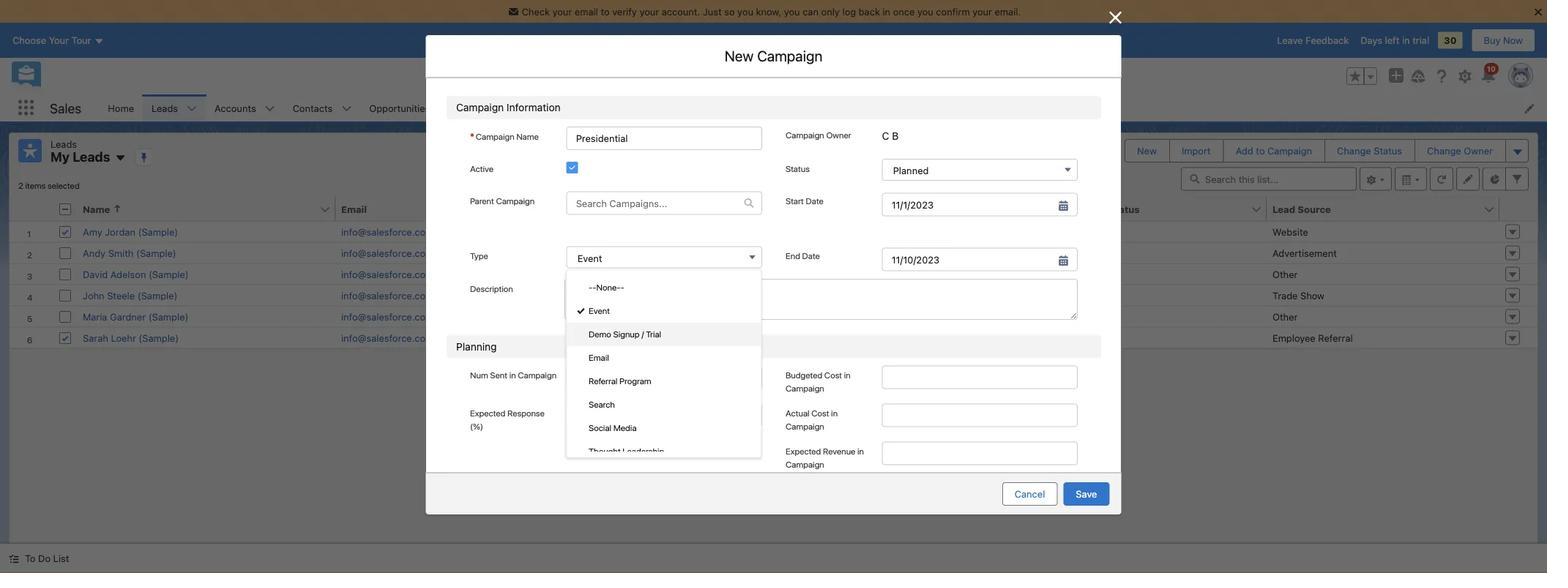 Task type: locate. For each thing, give the bounding box(es) containing it.
to
[[25, 553, 36, 564]]

1 vertical spatial cancel button
[[1002, 483, 1058, 506]]

submit
[[953, 403, 984, 414]]

cell down end date text field
[[823, 284, 1078, 306]]

in right left
[[1402, 35, 1410, 46]]

0 vertical spatial cost
[[824, 370, 842, 380]]

status right member
[[596, 272, 625, 283]]

new for new
[[1137, 145, 1157, 156]]

1 your from the left
[[553, 6, 572, 17]]

john steele (sample)
[[83, 290, 178, 301]]

0 horizontal spatial you
[[737, 6, 753, 17]]

1 horizontal spatial expected
[[785, 446, 821, 457]]

status for change status
[[1374, 145, 1402, 156]]

0 vertical spatial date
[[806, 196, 823, 206]]

owner for change owner
[[1464, 145, 1493, 156]]

in inside actual cost in campaign
[[831, 408, 837, 419]]

text default image left the start
[[744, 198, 754, 208]]

2 click to dial disabled image from the top
[[586, 269, 677, 280]]

1 horizontal spatial owner
[[1464, 145, 1493, 156]]

verify
[[612, 6, 637, 17]]

expected for expected response (%)
[[470, 408, 505, 419]]

campaign inside actual cost in campaign
[[785, 421, 824, 432]]

cost inside budgeted cost in campaign
[[824, 370, 842, 380]]

cancel button left submit button
[[879, 397, 934, 420]]

Actual Cost in Campaign text field
[[882, 404, 1078, 427]]

1 vertical spatial text default image
[[9, 554, 19, 564]]

0 horizontal spatial cell
[[53, 197, 77, 222]]

to
[[601, 6, 610, 17], [748, 133, 760, 150], [1256, 145, 1265, 156]]

cancel left submit button
[[891, 403, 922, 414]]

1 vertical spatial cell
[[823, 284, 1078, 306]]

email
[[575, 6, 598, 17]]

(sample) up david adelson (sample) at the top of page
[[136, 248, 176, 258]]

expected for expected revenue in campaign
[[785, 446, 821, 457]]

1 horizontal spatial you
[[784, 6, 800, 17]]

save button
[[1064, 483, 1110, 506]]

2 horizontal spatial to
[[1256, 145, 1265, 156]]

(sample) for amy jordan (sample)
[[138, 226, 178, 237]]

text default image left to
[[9, 554, 19, 564]]

name down information
[[516, 131, 538, 141]]

selected for 2 leads selected
[[587, 176, 628, 187]]

add to campaign inside button
[[1236, 145, 1312, 156]]

1 horizontal spatial email
[[589, 352, 609, 362]]

lead inside "element"
[[1273, 204, 1295, 215]]

2 info@salesforce.com link from the top
[[341, 248, 434, 258]]

type
[[470, 251, 488, 261]]

campaign
[[757, 47, 823, 64], [456, 101, 504, 114], [785, 130, 824, 140], [475, 131, 514, 141], [764, 133, 829, 150], [1268, 145, 1312, 156], [496, 196, 534, 206], [557, 200, 602, 211], [518, 370, 556, 380], [785, 383, 824, 394], [785, 421, 824, 432], [785, 460, 824, 470]]

campaign right *
[[475, 131, 514, 141]]

in right sent
[[509, 370, 516, 380]]

1 horizontal spatial add
[[1236, 145, 1254, 156]]

status down demo signup / trial link
[[653, 363, 681, 374]]

referral
[[1318, 332, 1353, 343], [589, 376, 618, 386]]

None search field
[[1181, 167, 1357, 191]]

date right the start
[[806, 196, 823, 206]]

member up program
[[614, 363, 651, 374]]

click to dial disabled image for 3c
[[586, 311, 677, 322]]

your left email.
[[973, 6, 992, 17]]

- up demo signup / trial
[[621, 282, 624, 292]]

other down trade
[[1273, 311, 1298, 322]]

status inside 'change status' button
[[1374, 145, 1402, 156]]

info@salesforce.com link
[[341, 226, 434, 237], [341, 248, 434, 258], [341, 269, 434, 280], [341, 290, 434, 301], [341, 311, 434, 322], [341, 332, 434, 343]]

2 inside my leads|leads|list view element
[[18, 181, 23, 191]]

to up search my leads list view. search field
[[1256, 145, 1265, 156]]

add up search my leads list view. search field
[[1236, 145, 1254, 156]]

sarah loehr (sample) link
[[83, 332, 179, 343]]

2 horizontal spatial you
[[918, 6, 934, 17]]

3 info@salesforce.com from the top
[[341, 269, 434, 280]]

(sample) right "gardner"
[[148, 311, 189, 322]]

to left campaign owner
[[748, 133, 760, 150]]

1 change from the left
[[1337, 145, 1371, 156]]

you left can
[[784, 6, 800, 17]]

info@salesforce.com link for andy smith (sample)
[[341, 248, 434, 258]]

num sent in campaign
[[470, 370, 556, 380]]

cost right budgeted
[[824, 370, 842, 380]]

text default image
[[744, 198, 754, 208], [9, 554, 19, 564]]

event up member status
[[577, 253, 602, 264]]

update existing campaign members?
[[551, 333, 715, 344]]

website
[[1273, 226, 1309, 237]]

item number image
[[10, 197, 53, 221]]

dot
[[858, 269, 874, 280]]

Parent Campaign text field
[[567, 192, 744, 214]]

email inside 'link'
[[589, 352, 609, 362]]

2 lead from the left
[[1273, 204, 1295, 215]]

campaign
[[623, 333, 666, 344]]

0 vertical spatial owner
[[826, 130, 851, 140]]

new up search... button
[[725, 47, 754, 64]]

member for overwrite
[[614, 363, 651, 374]]

- up demo
[[593, 282, 596, 292]]

1 horizontal spatial new
[[1137, 145, 1157, 156]]

change
[[1337, 145, 1371, 156], [1427, 145, 1461, 156]]

expected up (%)
[[470, 408, 505, 419]]

0 horizontal spatial cancel button
[[879, 397, 934, 420]]

1 horizontal spatial to
[[748, 133, 760, 150]]

status up 'list view controls' image
[[1374, 145, 1402, 156]]

member status
[[557, 272, 625, 283]]

1 horizontal spatial text default image
[[744, 198, 754, 208]]

1 vertical spatial new
[[1137, 145, 1157, 156]]

1 horizontal spatial change
[[1427, 145, 1461, 156]]

--none-- link
[[567, 276, 761, 300]]

0 vertical spatial member
[[594, 351, 630, 362]]

accounts list item
[[206, 94, 284, 122]]

5 info@salesforce.com link from the top
[[341, 311, 434, 322]]

0 vertical spatial other
[[1273, 269, 1298, 280]]

4 info@salesforce.com link from the top
[[341, 290, 434, 301]]

phone
[[586, 204, 616, 215]]

2 - from the left
[[593, 282, 596, 292]]

in for num sent in campaign
[[509, 370, 516, 380]]

cell
[[53, 197, 77, 222], [823, 284, 1078, 306]]

calendar list item
[[458, 94, 534, 122]]

0 horizontal spatial add
[[718, 133, 744, 150]]

medlife,
[[829, 332, 867, 343]]

cancel button
[[879, 397, 934, 420], [1002, 483, 1058, 506]]

click to dial disabled image
[[586, 248, 677, 258], [586, 269, 677, 280], [586, 290, 677, 301], [586, 311, 677, 322], [586, 332, 677, 343]]

Num Sent in Campaign text field
[[566, 366, 762, 389]]

1 vertical spatial email
[[589, 352, 609, 362]]

Search My Leads list view. search field
[[1181, 167, 1357, 191]]

in inside budgeted cost in campaign
[[844, 370, 850, 380]]

info@salesforce.com link for david adelson (sample)
[[341, 269, 434, 280]]

leadership
[[623, 446, 664, 456]]

referral program link
[[567, 370, 761, 393]]

campaign right sent
[[518, 370, 556, 380]]

info@salesforce.com link for john steele (sample)
[[341, 290, 434, 301]]

campaign inside button
[[1268, 145, 1312, 156]]

2 for 2 items selected
[[18, 181, 23, 191]]

revenue
[[823, 446, 855, 457]]

(sample) up andy smith (sample) link
[[138, 226, 178, 237]]

date for start date
[[806, 196, 823, 206]]

0 horizontal spatial owner
[[826, 130, 851, 140]]

click to dial disabled image for universal
[[586, 248, 677, 258]]

import button
[[1170, 140, 1223, 162]]

1 vertical spatial status
[[653, 363, 681, 374]]

referral right employee
[[1318, 332, 1353, 343]]

1 vertical spatial other
[[1273, 311, 1298, 322]]

4 click to dial disabled image from the top
[[586, 311, 677, 322]]

lead
[[1084, 204, 1107, 215], [1273, 204, 1295, 215]]

your right verify
[[640, 6, 659, 17]]

new campaign
[[725, 47, 823, 64]]

1 horizontal spatial cancel button
[[1002, 483, 1058, 506]]

working
[[1084, 332, 1120, 343]]

campaign down budgeted
[[785, 383, 824, 394]]

cancel left save
[[1015, 489, 1045, 500]]

list view controls image
[[1360, 167, 1392, 191]]

expected down actual cost in campaign
[[785, 446, 821, 457]]

1 horizontal spatial cell
[[823, 284, 1078, 306]]

lead source
[[1273, 204, 1331, 215]]

new left import
[[1137, 145, 1157, 156]]

2 left items at the left top of the page
[[18, 181, 23, 191]]

2 left leads
[[551, 176, 557, 187]]

name up amy
[[83, 204, 110, 215]]

status for keep member status
[[633, 351, 660, 362]]

referral down overwrite
[[589, 376, 618, 386]]

event up demo
[[589, 305, 610, 316]]

loehr
[[111, 332, 136, 343]]

you right once
[[918, 6, 934, 17]]

/
[[642, 329, 644, 339]]

list
[[99, 94, 1547, 122]]

6 info@salesforce.com from the top
[[341, 332, 434, 343]]

info@salesforce.com link for maria gardner (sample)
[[341, 311, 434, 322]]

adelson
[[110, 269, 146, 280]]

campaign up the start
[[764, 133, 829, 150]]

employee referral
[[1273, 332, 1353, 343]]

0 horizontal spatial your
[[553, 6, 572, 17]]

cell down my leads status
[[53, 197, 77, 222]]

selected up phone
[[587, 176, 628, 187]]

status down new 'button'
[[1109, 204, 1140, 215]]

b
[[892, 130, 898, 142]]

expected inside expected revenue in campaign
[[785, 446, 821, 457]]

now
[[1503, 35, 1523, 46]]

Expected Response (%) text field
[[566, 404, 762, 427]]

cancel button left save
[[1002, 483, 1058, 506]]

status down campaign
[[633, 351, 660, 362]]

0 vertical spatial expected
[[470, 408, 505, 419]]

1 vertical spatial cancel
[[1015, 489, 1045, 500]]

add to campaign up the start
[[718, 133, 829, 150]]

3c
[[829, 311, 842, 322]]

add down search... button
[[718, 133, 744, 150]]

leave feedback link
[[1277, 35, 1349, 46]]

0 horizontal spatial referral
[[589, 376, 618, 386]]

0 horizontal spatial change
[[1337, 145, 1371, 156]]

add to campaign up search my leads list view. search field
[[1236, 145, 1312, 156]]

- left none-
[[589, 282, 593, 292]]

leads right my
[[73, 149, 110, 165]]

lead inside "element"
[[1084, 204, 1107, 215]]

cancel button for new campaign
[[1002, 483, 1058, 506]]

event button
[[566, 246, 762, 268]]

know,
[[756, 6, 781, 17]]

opportunities link
[[361, 94, 439, 122]]

buy now
[[1484, 35, 1523, 46]]

1 vertical spatial expected
[[785, 446, 821, 457]]

0 vertical spatial referral
[[1318, 332, 1353, 343]]

demo
[[589, 329, 611, 339]]

source
[[1298, 204, 1331, 215]]

date
[[806, 196, 823, 206], [802, 251, 820, 261]]

import
[[1182, 145, 1211, 156]]

0 horizontal spatial selected
[[48, 181, 80, 191]]

green dot publishing link
[[829, 269, 923, 280]]

company element
[[823, 197, 1087, 222]]

in right back
[[883, 6, 891, 17]]

0 vertical spatial new
[[725, 47, 754, 64]]

medlife, inc. link
[[829, 332, 886, 343]]

0 horizontal spatial name
[[83, 204, 110, 215]]

add to campaign button
[[1224, 140, 1324, 162]]

selected right items at the left top of the page
[[48, 181, 80, 191]]

trade show
[[1273, 290, 1325, 301]]

status inside lead status button
[[1109, 204, 1140, 215]]

email
[[341, 204, 367, 215], [589, 352, 609, 362]]

date right the end
[[802, 251, 820, 261]]

(sample) down maria gardner (sample) link on the left
[[139, 332, 179, 343]]

owner for campaign owner
[[826, 130, 851, 140]]

1 you from the left
[[737, 6, 753, 17]]

name inside button
[[83, 204, 110, 215]]

event link
[[567, 300, 761, 323]]

(sample) for david adelson (sample)
[[149, 269, 189, 280]]

green
[[829, 269, 856, 280]]

leads right the home link
[[152, 103, 178, 114]]

0 horizontal spatial text default image
[[9, 554, 19, 564]]

search link
[[567, 393, 761, 417]]

5 info@salesforce.com from the top
[[341, 311, 434, 322]]

maria
[[83, 311, 107, 322]]

phone element
[[580, 197, 832, 222]]

in for expected revenue in campaign
[[857, 446, 864, 457]]

expected inside expected response (%)
[[470, 408, 505, 419]]

to inside button
[[1256, 145, 1265, 156]]

1 vertical spatial name
[[83, 204, 110, 215]]

can
[[803, 6, 819, 17]]

info@salesforce.com for sarah loehr (sample)
[[341, 332, 434, 343]]

1 vertical spatial member
[[614, 363, 651, 374]]

expected response (%)
[[470, 408, 544, 432]]

1 other from the top
[[1273, 269, 1298, 280]]

1 vertical spatial date
[[802, 251, 820, 261]]

existing
[[586, 333, 620, 344]]

(sample) for john steele (sample)
[[138, 290, 178, 301]]

lead status element
[[1078, 197, 1276, 222]]

0 vertical spatial cancel button
[[879, 397, 934, 420]]

0 horizontal spatial new
[[725, 47, 754, 64]]

0 horizontal spatial expected
[[470, 408, 505, 419]]

to right email
[[601, 6, 610, 17]]

campaign down actual
[[785, 421, 824, 432]]

1 horizontal spatial lead
[[1273, 204, 1295, 215]]

leads link
[[143, 94, 187, 122]]

cost inside actual cost in campaign
[[811, 408, 829, 419]]

home
[[108, 103, 134, 114]]

0 vertical spatial event
[[577, 253, 602, 264]]

(sample) right adelson
[[149, 269, 189, 280]]

0 horizontal spatial 2
[[18, 181, 23, 191]]

contacts
[[293, 103, 333, 114]]

campaign down revenue in the bottom of the page
[[785, 460, 824, 470]]

description
[[470, 283, 513, 294]]

in
[[883, 6, 891, 17], [1402, 35, 1410, 46], [509, 370, 516, 380], [844, 370, 850, 380], [831, 408, 837, 419], [857, 446, 864, 457]]

member up overwrite member status
[[594, 351, 630, 362]]

amy jordan (sample)
[[83, 226, 178, 237]]

None text field
[[566, 127, 762, 150]]

you
[[737, 6, 753, 17], [784, 6, 800, 17], [918, 6, 934, 17]]

text default image inside to do list button
[[9, 554, 19, 564]]

cancel
[[891, 403, 922, 414], [1015, 489, 1045, 500]]

andy smith (sample)
[[83, 248, 176, 258]]

steele
[[107, 290, 135, 301]]

1 lead from the left
[[1084, 204, 1107, 215]]

0 vertical spatial cell
[[53, 197, 77, 222]]

trial
[[646, 329, 661, 339]]

5 click to dial disabled image from the top
[[586, 332, 677, 343]]

selected inside my leads|leads|list view element
[[48, 181, 80, 191]]

in down medlife,
[[844, 370, 850, 380]]

name
[[516, 131, 538, 141], [83, 204, 110, 215]]

2 info@salesforce.com from the top
[[341, 248, 434, 258]]

you right so
[[737, 6, 753, 17]]

1 vertical spatial cost
[[811, 408, 829, 419]]

0 vertical spatial email
[[341, 204, 367, 215]]

group
[[1347, 67, 1377, 85]]

1 vertical spatial owner
[[1464, 145, 1493, 156]]

your left email
[[553, 6, 572, 17]]

start
[[785, 196, 804, 206]]

2 your from the left
[[640, 6, 659, 17]]

info@salesforce.com link for sarah loehr (sample)
[[341, 332, 434, 343]]

0 horizontal spatial email
[[341, 204, 367, 215]]

leads list item
[[143, 94, 206, 122]]

info@salesforce.com
[[341, 226, 434, 237], [341, 248, 434, 258], [341, 269, 434, 280], [341, 290, 434, 301], [341, 311, 434, 322], [341, 332, 434, 343]]

Start Date text field
[[882, 193, 1078, 216]]

1 horizontal spatial selected
[[587, 176, 628, 187]]

1 horizontal spatial your
[[640, 6, 659, 17]]

action image
[[1500, 197, 1538, 221]]

0 horizontal spatial lead
[[1084, 204, 1107, 215]]

owner inside button
[[1464, 145, 1493, 156]]

thought leadership link
[[567, 440, 761, 464]]

(sample) for andy smith (sample)
[[136, 248, 176, 258]]

3 info@salesforce.com link from the top
[[341, 269, 434, 280]]

1 horizontal spatial add to campaign
[[1236, 145, 1312, 156]]

in down budgeted cost in campaign
[[831, 408, 837, 419]]

account.
[[662, 6, 700, 17]]

in inside expected revenue in campaign
[[857, 446, 864, 457]]

other up trade
[[1273, 269, 1298, 280]]

cost right actual
[[811, 408, 829, 419]]

0 vertical spatial cancel
[[891, 403, 922, 414]]

list containing home
[[99, 94, 1547, 122]]

1 click to dial disabled image from the top
[[586, 248, 677, 258]]

selected
[[587, 176, 628, 187], [48, 181, 80, 191]]

2
[[551, 176, 557, 187], [18, 181, 23, 191]]

2 change from the left
[[1427, 145, 1461, 156]]

david
[[83, 269, 108, 280]]

in right revenue in the bottom of the page
[[857, 446, 864, 457]]

1 horizontal spatial 2
[[551, 176, 557, 187]]

0 horizontal spatial cancel
[[891, 403, 922, 414]]

(sample) down david adelson (sample) link
[[138, 290, 178, 301]]

1 vertical spatial referral
[[589, 376, 618, 386]]

selected for 2 items selected
[[48, 181, 80, 191]]

1 info@salesforce.com from the top
[[341, 226, 434, 237]]

1 horizontal spatial referral
[[1318, 332, 1353, 343]]

new inside 'button'
[[1137, 145, 1157, 156]]

thought leadership
[[589, 446, 664, 456]]

0 vertical spatial status
[[633, 351, 660, 362]]

2 other from the top
[[1273, 311, 1298, 322]]

4 info@salesforce.com from the top
[[341, 290, 434, 301]]

-
[[589, 282, 593, 292], [593, 282, 596, 292], [621, 282, 624, 292]]

1 horizontal spatial name
[[516, 131, 538, 141]]

contacts list item
[[284, 94, 361, 122]]

email element
[[335, 197, 589, 222]]

campaign up search my leads list view. search field
[[1268, 145, 1312, 156]]

6 info@salesforce.com link from the top
[[341, 332, 434, 343]]

1 vertical spatial event
[[589, 305, 610, 316]]

2 horizontal spatial your
[[973, 6, 992, 17]]



Task type: vqa. For each thing, say whether or not it's contained in the screenshot.
Like
no



Task type: describe. For each thing, give the bounding box(es) containing it.
End Date text field
[[882, 248, 1078, 271]]

0 horizontal spatial to
[[601, 6, 610, 17]]

accounts link
[[206, 94, 265, 122]]

search... button
[[604, 64, 897, 88]]

start date
[[785, 196, 823, 206]]

change status button
[[1326, 140, 1414, 162]]

john steele (sample) link
[[83, 290, 178, 301]]

status for member status
[[596, 272, 625, 283]]

inverse image
[[1107, 9, 1124, 26]]

feedback
[[1306, 35, 1349, 46]]

campaign up search... button
[[757, 47, 823, 64]]

date for end date
[[802, 251, 820, 261]]

info@salesforce.com for john steele (sample)
[[341, 290, 434, 301]]

campaign owner
[[785, 130, 851, 140]]

advertisement
[[1273, 248, 1337, 258]]

green dot publishing
[[829, 269, 923, 280]]

info@salesforce.com for maria gardner (sample)
[[341, 311, 434, 322]]

list
[[53, 553, 69, 564]]

search...
[[633, 71, 672, 82]]

calendar link
[[458, 94, 515, 122]]

none search field inside my leads|leads|list view element
[[1181, 167, 1357, 191]]

email button
[[335, 197, 564, 221]]

so
[[724, 6, 735, 17]]

in for days left in trial
[[1402, 35, 1410, 46]]

overwrite member status
[[569, 363, 681, 374]]

status for lead status
[[1109, 204, 1140, 215]]

maria gardner (sample) link
[[83, 311, 189, 322]]

click to dial disabled image for medlife,
[[586, 332, 677, 343]]

0 vertical spatial name
[[516, 131, 538, 141]]

other for 3c systems
[[1273, 311, 1298, 322]]

submit button
[[940, 397, 996, 420]]

gardner
[[110, 311, 146, 322]]

Description text field
[[564, 279, 1078, 320]]

3 your from the left
[[973, 6, 992, 17]]

signup
[[613, 329, 640, 339]]

Active checkbox
[[566, 162, 578, 174]]

expected revenue in campaign
[[785, 446, 864, 470]]

email inside button
[[341, 204, 367, 215]]

30
[[1444, 35, 1457, 46]]

click to dial disabled image for green
[[586, 269, 677, 280]]

campaign down leads
[[557, 200, 602, 211]]

2 you from the left
[[784, 6, 800, 17]]

3c systems
[[829, 311, 882, 322]]

cancel button for add to campaign
[[879, 397, 934, 420]]

members?
[[669, 333, 715, 344]]

days
[[1361, 35, 1383, 46]]

member for keep
[[594, 351, 630, 362]]

sent
[[490, 370, 507, 380]]

new for new campaign
[[725, 47, 754, 64]]

contacts link
[[284, 94, 341, 122]]

lead status
[[1084, 204, 1140, 215]]

other for green dot publishing
[[1273, 269, 1298, 280]]

once
[[893, 6, 915, 17]]

*
[[470, 131, 474, 141]]

email link
[[567, 346, 761, 370]]

lead status button
[[1078, 197, 1251, 221]]

david adelson (sample) link
[[83, 269, 189, 280]]

2 for 2 leads selected
[[551, 176, 557, 187]]

c
[[882, 130, 889, 142]]

thought
[[589, 446, 621, 456]]

john
[[83, 290, 104, 301]]

budgeted cost in campaign
[[785, 370, 850, 394]]

(sample) for maria gardner (sample)
[[148, 311, 189, 322]]

info@salesforce.com for david adelson (sample)
[[341, 269, 434, 280]]

smith
[[108, 248, 134, 258]]

cost for budgeted
[[824, 370, 842, 380]]

systems
[[844, 311, 882, 322]]

change for change status
[[1337, 145, 1371, 156]]

1 info@salesforce.com link from the top
[[341, 226, 434, 237]]

status up the start
[[785, 163, 809, 174]]

check
[[522, 6, 550, 17]]

technologies
[[873, 248, 931, 258]]

log
[[842, 6, 856, 17]]

change owner
[[1427, 145, 1493, 156]]

campaign inside expected revenue in campaign
[[785, 460, 824, 470]]

event inside popup button
[[577, 253, 602, 264]]

referral inside my leads grid
[[1318, 332, 1353, 343]]

2 leads selected
[[551, 176, 628, 187]]

in for budgeted cost in campaign
[[844, 370, 850, 380]]

3 - from the left
[[621, 282, 624, 292]]

universal technologies link
[[829, 248, 931, 258]]

lead for lead status
[[1084, 204, 1107, 215]]

information
[[506, 101, 560, 114]]

item number element
[[10, 197, 53, 222]]

my leads|leads|list view element
[[9, 133, 1539, 544]]

info@salesforce.com for andy smith (sample)
[[341, 248, 434, 258]]

status for overwrite member status
[[653, 363, 681, 374]]

buy now button
[[1472, 29, 1536, 52]]

1 - from the left
[[589, 282, 593, 292]]

overwrite
[[569, 363, 612, 374]]

social
[[589, 423, 612, 433]]

Budgeted Cost in Campaign text field
[[882, 366, 1078, 389]]

3 click to dial disabled image from the top
[[586, 290, 677, 301]]

none-
[[596, 282, 621, 292]]

leave
[[1277, 35, 1303, 46]]

change for change owner
[[1427, 145, 1461, 156]]

buy
[[1484, 35, 1501, 46]]

opportunities list item
[[361, 94, 458, 122]]

leads
[[560, 176, 585, 187]]

forecasts link
[[534, 94, 595, 122]]

campaign inside budgeted cost in campaign
[[785, 383, 824, 394]]

response
[[507, 408, 544, 419]]

0 horizontal spatial add to campaign
[[718, 133, 829, 150]]

(sample) for sarah loehr (sample)
[[139, 332, 179, 343]]

cost for actual
[[811, 408, 829, 419]]

do
[[38, 553, 51, 564]]

0 vertical spatial text default image
[[744, 198, 754, 208]]

keep member status
[[569, 351, 660, 362]]

save
[[1076, 489, 1097, 500]]

--none--
[[589, 282, 624, 292]]

days left in trial
[[1361, 35, 1430, 46]]

trade
[[1273, 290, 1298, 301]]

3 you from the left
[[918, 6, 934, 17]]

amy jordan (sample) link
[[83, 226, 178, 237]]

lead source button
[[1267, 197, 1484, 221]]

add inside button
[[1236, 145, 1254, 156]]

my leads grid
[[10, 197, 1538, 349]]

my
[[51, 149, 70, 165]]

leads inside 'link'
[[152, 103, 178, 114]]

my leads status
[[18, 181, 80, 191]]

campaign right the parent at left top
[[496, 196, 534, 206]]

opportunities
[[369, 103, 430, 114]]

trial
[[1413, 35, 1430, 46]]

in for actual cost in campaign
[[831, 408, 837, 419]]

lead source element
[[1267, 197, 1509, 222]]

confirm
[[936, 6, 970, 17]]

action element
[[1500, 197, 1538, 222]]

1 horizontal spatial cancel
[[1015, 489, 1045, 500]]

name element
[[77, 197, 344, 222]]

campaign up *
[[456, 101, 504, 114]]

lead for lead source
[[1273, 204, 1295, 215]]

campaign up start date
[[785, 130, 824, 140]]

universal
[[829, 248, 870, 258]]

change status
[[1337, 145, 1402, 156]]

Expected Revenue in Campaign text field
[[882, 442, 1078, 465]]

c b
[[882, 130, 898, 142]]

search
[[589, 399, 615, 409]]

home link
[[99, 94, 143, 122]]

leads down the sales
[[51, 138, 77, 149]]

select list display image
[[1395, 167, 1427, 191]]



